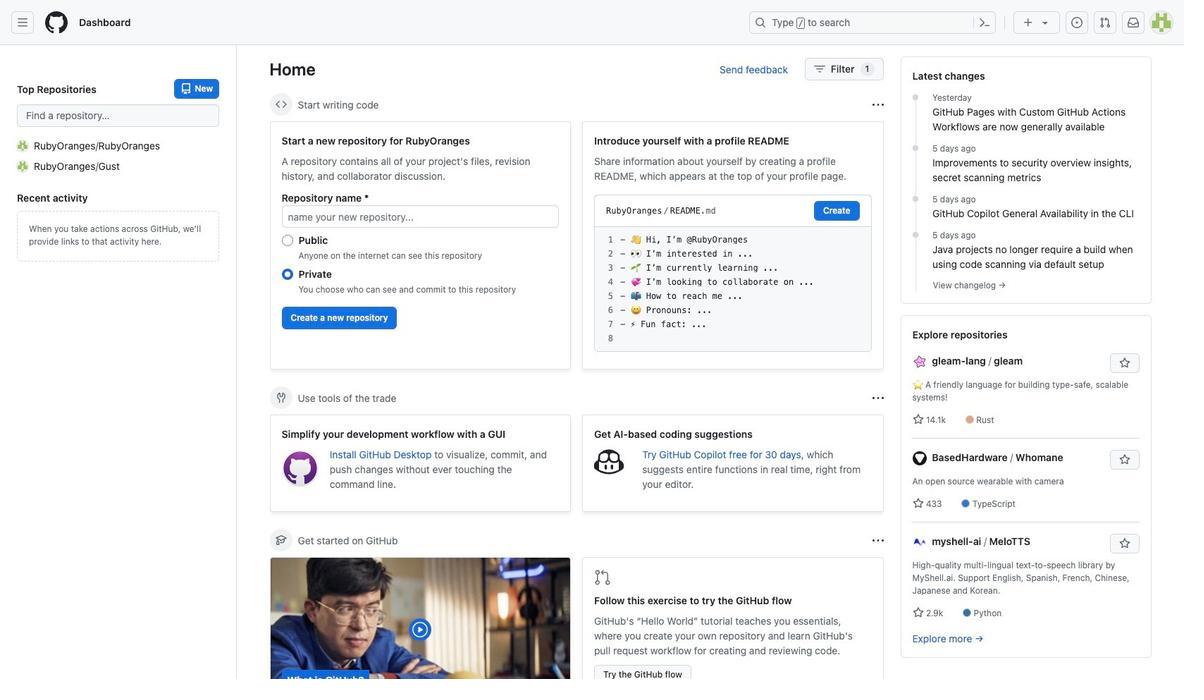 Task type: locate. For each thing, give the bounding box(es) containing it.
1 vertical spatial star this repository image
[[1120, 454, 1131, 466]]

star image up @myshell-ai profile image
[[913, 498, 924, 509]]

what is github? image
[[270, 558, 571, 679]]

star this repository image for @gleam-lang profile image
[[1120, 358, 1131, 369]]

name your new repository... text field
[[282, 205, 559, 228]]

filter image
[[815, 63, 826, 75]]

2 star this repository image from the top
[[1120, 454, 1131, 466]]

star image for @basedhardware profile image
[[913, 498, 924, 509]]

@gleam-lang profile image
[[913, 355, 927, 369]]

None radio
[[282, 235, 293, 246], [282, 269, 293, 280], [282, 235, 293, 246], [282, 269, 293, 280]]

None submit
[[815, 201, 860, 221]]

none submit inside introduce yourself with a profile readme 'element'
[[815, 201, 860, 221]]

Find a repository… text field
[[17, 104, 219, 127]]

2 why am i seeing this? image from the top
[[873, 393, 884, 404]]

0 vertical spatial star this repository image
[[1120, 358, 1131, 369]]

1 star image from the top
[[913, 414, 924, 425]]

0 vertical spatial dot fill image
[[911, 92, 922, 103]]

dot fill image
[[911, 92, 922, 103], [911, 193, 922, 205], [911, 229, 922, 241]]

1 vertical spatial why am i seeing this? image
[[873, 393, 884, 404]]

rubyoranges image
[[17, 140, 28, 151]]

1 star this repository image from the top
[[1120, 358, 1131, 369]]

0 vertical spatial star image
[[913, 414, 924, 425]]

2 dot fill image from the top
[[911, 193, 922, 205]]

code image
[[275, 99, 287, 110]]

2 vertical spatial star image
[[913, 607, 924, 619]]

1 why am i seeing this? image from the top
[[873, 99, 884, 110]]

tools image
[[275, 392, 287, 403]]

1 vertical spatial star image
[[913, 498, 924, 509]]

what is github? element
[[270, 557, 571, 679]]

triangle down image
[[1040, 17, 1052, 28]]

star image down @myshell-ai profile image
[[913, 607, 924, 619]]

1 vertical spatial dot fill image
[[911, 193, 922, 205]]

why am i seeing this? image
[[873, 99, 884, 110], [873, 393, 884, 404]]

git pull request image
[[1100, 17, 1112, 28]]

star this repository image
[[1120, 538, 1131, 549]]

2 star image from the top
[[913, 498, 924, 509]]

star image up @basedhardware profile image
[[913, 414, 924, 425]]

star image for @gleam-lang profile image
[[913, 414, 924, 425]]

0 vertical spatial why am i seeing this? image
[[873, 99, 884, 110]]

2 vertical spatial dot fill image
[[911, 229, 922, 241]]

star image
[[913, 414, 924, 425], [913, 498, 924, 509], [913, 607, 924, 619]]

star this repository image
[[1120, 358, 1131, 369], [1120, 454, 1131, 466]]

explore repositories navigation
[[901, 315, 1152, 658]]

3 star image from the top
[[913, 607, 924, 619]]

homepage image
[[45, 11, 68, 34]]

simplify your development workflow with a gui element
[[270, 415, 571, 512]]



Task type: vqa. For each thing, say whether or not it's contained in the screenshot.
dot fill icon
yes



Task type: describe. For each thing, give the bounding box(es) containing it.
issue opened image
[[1072, 17, 1083, 28]]

github desktop image
[[282, 450, 319, 487]]

why am i seeing this? image
[[873, 535, 884, 546]]

git pull request image
[[595, 569, 612, 586]]

Top Repositories search field
[[17, 104, 219, 127]]

@myshell-ai profile image
[[913, 536, 927, 550]]

plus image
[[1023, 17, 1035, 28]]

introduce yourself with a profile readme element
[[583, 121, 884, 370]]

star image for @myshell-ai profile image
[[913, 607, 924, 619]]

explore element
[[901, 56, 1152, 679]]

mortar board image
[[275, 535, 287, 546]]

command palette image
[[980, 17, 991, 28]]

try the github flow element
[[583, 557, 884, 679]]

start a new repository element
[[270, 121, 571, 370]]

why am i seeing this? image for introduce yourself with a profile readme 'element'
[[873, 99, 884, 110]]

notifications image
[[1129, 17, 1140, 28]]

dot fill image
[[911, 142, 922, 154]]

@basedhardware profile image
[[913, 452, 927, 466]]

play image
[[412, 621, 429, 638]]

gust image
[[17, 160, 28, 172]]

get ai-based coding suggestions element
[[583, 415, 884, 512]]

why am i seeing this? image for get ai-based coding suggestions element
[[873, 393, 884, 404]]

star this repository image for @basedhardware profile image
[[1120, 454, 1131, 466]]

1 dot fill image from the top
[[911, 92, 922, 103]]

3 dot fill image from the top
[[911, 229, 922, 241]]



